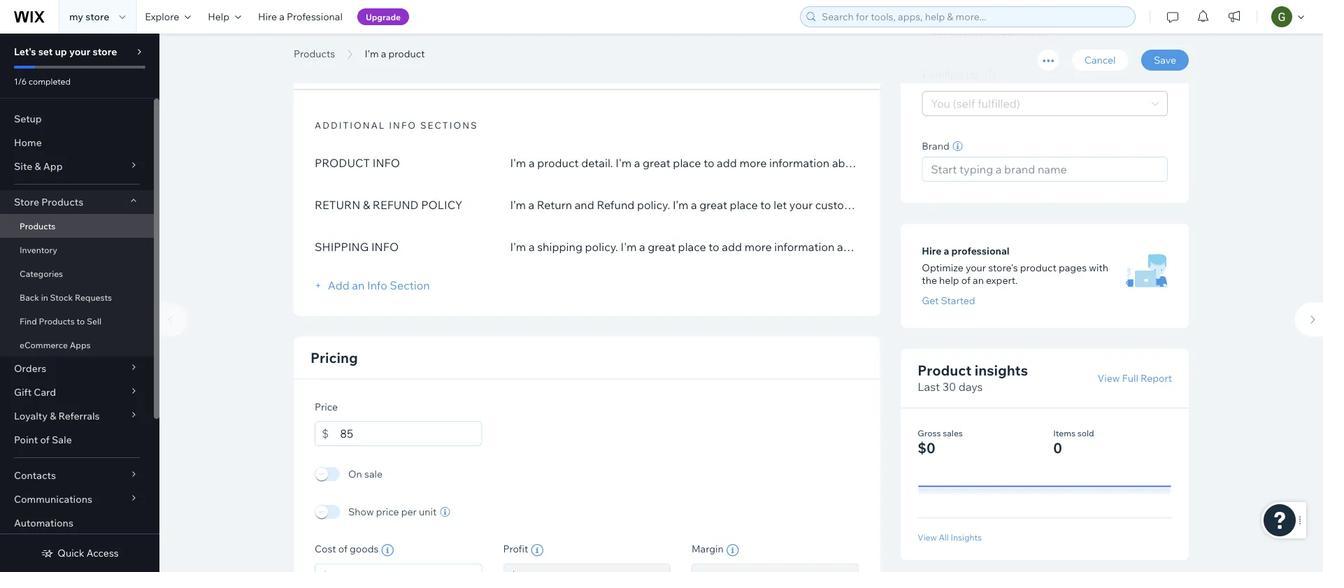 Task type: vqa. For each thing, say whether or not it's contained in the screenshot.
is
no



Task type: locate. For each thing, give the bounding box(es) containing it.
1 vertical spatial store
[[93, 45, 117, 58]]

1 horizontal spatial &
[[50, 410, 56, 422]]

of right cost
[[338, 543, 348, 555]]

products right store
[[41, 196, 83, 208]]

1 info tooltip image from the left
[[381, 544, 394, 557]]

view for view all insights
[[918, 532, 937, 542]]

point of sale link
[[0, 428, 154, 452]]

0 vertical spatial info tooltip image
[[985, 70, 996, 80]]

explore
[[145, 10, 179, 23]]

& inside popup button
[[35, 160, 41, 172]]

i'm down upgrade
[[365, 48, 379, 60]]

info tooltip image
[[985, 70, 996, 80], [531, 544, 544, 557]]

$
[[322, 427, 329, 441]]

2 vertical spatial &
[[50, 410, 56, 422]]

find
[[20, 316, 37, 326]]

info tooltip image right by
[[985, 70, 996, 80]]

hire inside hire a professional link
[[258, 10, 277, 23]]

communications button
[[0, 488, 154, 511]]

on
[[348, 468, 362, 480]]

site & app
[[14, 160, 63, 172]]

hire right help button
[[258, 10, 277, 23]]

shipping info
[[315, 240, 399, 254]]

gift card button
[[0, 381, 154, 404]]

up
[[55, 45, 67, 58]]

store right my
[[85, 10, 109, 23]]

items sold 0
[[1054, 428, 1095, 456]]

quick
[[58, 547, 84, 559]]

2 horizontal spatial of
[[962, 274, 971, 286]]

of left sale
[[40, 434, 50, 446]]

site
[[14, 160, 32, 172]]

return
[[315, 198, 360, 212]]

rate)
[[1024, 24, 1049, 38]]

0 horizontal spatial your
[[69, 45, 90, 58]]

sidebar element
[[0, 34, 159, 572]]

view left all
[[918, 532, 937, 542]]

a down professional
[[336, 30, 350, 62]]

gross
[[918, 428, 941, 439]]

insights
[[975, 361, 1028, 379]]

an
[[973, 274, 984, 286], [352, 278, 365, 292]]

info down the additional info sections
[[373, 156, 400, 170]]

hire up optimize
[[922, 245, 942, 257]]

set
[[38, 45, 53, 58]]

an left expert.
[[973, 274, 984, 286]]

help
[[940, 274, 960, 286]]

optimize your store's product pages with the help of an expert.
[[922, 262, 1109, 286]]

add an info section
[[325, 278, 430, 292]]

product
[[918, 361, 972, 379]]

& right site
[[35, 160, 41, 172]]

product
[[315, 156, 370, 170]]

your inside optimize your store's product pages with the help of an expert.
[[966, 262, 986, 274]]

your right up
[[69, 45, 90, 58]]

with
[[1089, 262, 1109, 274]]

1 vertical spatial info tooltip image
[[531, 544, 544, 557]]

0 vertical spatial of
[[962, 274, 971, 286]]

view left full
[[1098, 372, 1120, 384]]

store
[[14, 196, 39, 208]]

1 vertical spatial products link
[[0, 214, 154, 238]]

loyalty
[[14, 410, 48, 422]]

0 horizontal spatial of
[[40, 434, 50, 446]]

sold
[[1078, 428, 1095, 439]]

1 vertical spatial of
[[40, 434, 50, 446]]

1 horizontal spatial an
[[973, 274, 984, 286]]

info tooltip image right goods at the bottom left
[[381, 544, 394, 557]]

& right return
[[363, 198, 370, 212]]

30
[[943, 380, 956, 394]]

an left info
[[352, 278, 365, 292]]

view
[[1098, 372, 1120, 384], [918, 532, 937, 542]]

1 vertical spatial info
[[371, 240, 399, 254]]

hire inside the i'm a product form
[[922, 245, 942, 257]]

completed
[[29, 76, 71, 86]]

items
[[1054, 428, 1076, 439]]

quick access button
[[41, 547, 119, 560]]

info tooltip image right profit
[[531, 544, 544, 557]]

automations link
[[0, 511, 154, 535]]

& inside the i'm a product form
[[363, 198, 370, 212]]

0 vertical spatial hire
[[258, 10, 277, 23]]

1 horizontal spatial info tooltip image
[[727, 544, 739, 557]]

products link down store products at left
[[0, 214, 154, 238]]

1 horizontal spatial i'm
[[365, 48, 379, 60]]

info tooltip image right margin
[[727, 544, 739, 557]]

your inside sidebar element
[[69, 45, 90, 58]]

product
[[356, 30, 452, 62], [389, 48, 425, 60], [1020, 262, 1057, 274]]

gift card
[[14, 386, 56, 398]]

requests
[[75, 292, 112, 303]]

by
[[966, 67, 979, 81]]

store inside sidebar element
[[93, 45, 117, 58]]

1 horizontal spatial view
[[1098, 372, 1120, 384]]

ecommerce apps
[[20, 340, 91, 350]]

(self
[[953, 97, 975, 111]]

1 vertical spatial &
[[363, 198, 370, 212]]

0 vertical spatial view
[[1098, 372, 1120, 384]]

2 info tooltip image from the left
[[727, 544, 739, 557]]

& inside dropdown button
[[50, 410, 56, 422]]

pages
[[1059, 262, 1087, 274]]

0 vertical spatial &
[[35, 160, 41, 172]]

1 vertical spatial hire
[[922, 245, 942, 257]]

info for shipping info
[[371, 240, 399, 254]]

access
[[87, 547, 119, 559]]

1 vertical spatial view
[[918, 532, 937, 542]]

1 horizontal spatial of
[[338, 543, 348, 555]]

1 vertical spatial your
[[966, 262, 986, 274]]

0
[[1054, 439, 1062, 456]]

1 horizontal spatial info tooltip image
[[985, 70, 996, 80]]

you (self fulfilled)
[[931, 97, 1021, 111]]

2 horizontal spatial &
[[363, 198, 370, 212]]

0 vertical spatial store
[[85, 10, 109, 23]]

store down my store on the left top
[[93, 45, 117, 58]]

orders button
[[0, 357, 154, 381]]

your down professional
[[966, 262, 986, 274]]

of
[[962, 274, 971, 286], [40, 434, 50, 446], [338, 543, 348, 555]]

of right help
[[962, 274, 971, 286]]

get
[[922, 295, 939, 307]]

1 horizontal spatial your
[[966, 262, 986, 274]]

0 horizontal spatial info tooltip image
[[531, 544, 544, 557]]

let's
[[14, 45, 36, 58]]

info up the 'add an info section'
[[371, 240, 399, 254]]

professional
[[287, 10, 343, 23]]

1 horizontal spatial hire
[[922, 245, 942, 257]]

hire a professional
[[922, 245, 1010, 257]]

0 horizontal spatial view
[[918, 532, 937, 542]]

None text field
[[340, 421, 482, 446], [340, 563, 482, 572], [529, 563, 671, 572], [340, 421, 482, 446], [340, 563, 482, 572], [529, 563, 671, 572]]

info tooltip image for cost of goods
[[381, 544, 394, 557]]

products up ecommerce apps
[[39, 316, 75, 326]]

products link down professional
[[287, 47, 342, 61]]

1/6
[[14, 76, 27, 86]]

& right the loyalty
[[50, 410, 56, 422]]

save button
[[1142, 50, 1189, 71]]

store's
[[989, 262, 1018, 274]]

0 vertical spatial products link
[[287, 47, 342, 61]]

products (default rate)
[[931, 24, 1049, 38]]

sections
[[420, 120, 478, 131]]

0 horizontal spatial i'm
[[294, 30, 330, 62]]

sales
[[943, 428, 963, 439]]

insights
[[951, 532, 982, 542]]

ecommerce apps link
[[0, 333, 154, 357]]

0 horizontal spatial info tooltip image
[[381, 544, 394, 557]]

of inside optimize your store's product pages with the help of an expert.
[[962, 274, 971, 286]]

& for return
[[363, 198, 370, 212]]

i'm a product down upgrade button
[[365, 48, 425, 60]]

store
[[85, 10, 109, 23], [93, 45, 117, 58]]

& for loyalty
[[50, 410, 56, 422]]

i'm a product
[[294, 30, 452, 62], [365, 48, 425, 60]]

0 horizontal spatial hire
[[258, 10, 277, 23]]

info for product info
[[373, 156, 400, 170]]

i'm down professional
[[294, 30, 330, 62]]

categories
[[20, 268, 63, 279]]

get started link
[[922, 295, 976, 307]]

None text field
[[692, 563, 832, 572]]

0 horizontal spatial &
[[35, 160, 41, 172]]

of inside point of sale link
[[40, 434, 50, 446]]

home link
[[0, 131, 154, 155]]

2 vertical spatial of
[[338, 543, 348, 555]]

home
[[14, 136, 42, 149]]

products up "fulfilled by"
[[931, 24, 979, 38]]

goods
[[350, 543, 379, 555]]

0 vertical spatial your
[[69, 45, 90, 58]]

0 vertical spatial info
[[373, 156, 400, 170]]

pricing
[[311, 349, 358, 367]]

info tooltip image
[[381, 544, 394, 557], [727, 544, 739, 557]]

hire a professional link
[[250, 0, 351, 34]]

unit
[[419, 506, 437, 518]]

setup link
[[0, 107, 154, 131]]

categories link
[[0, 262, 154, 285]]



Task type: describe. For each thing, give the bounding box(es) containing it.
return & refund policy
[[315, 198, 463, 212]]

inventory link
[[0, 238, 154, 262]]

none text field inside the i'm a product form
[[692, 563, 832, 572]]

fulfilled)
[[978, 97, 1021, 111]]

price
[[376, 506, 399, 518]]

you
[[931, 97, 951, 111]]

expert.
[[986, 274, 1018, 286]]

refund
[[373, 198, 419, 212]]

a down upgrade button
[[381, 48, 386, 60]]

site & app button
[[0, 155, 154, 178]]

started
[[941, 295, 976, 307]]

show price per unit
[[348, 506, 437, 518]]

& for site
[[35, 160, 41, 172]]

profit
[[503, 543, 528, 555]]

$0
[[918, 439, 936, 456]]

point
[[14, 434, 38, 446]]

add an info section link
[[315, 278, 430, 292]]

view full report
[[1098, 372, 1172, 384]]

fulfilled by
[[922, 67, 979, 81]]

all
[[939, 532, 949, 542]]

professional
[[952, 245, 1010, 257]]

an inside optimize your store's product pages with the help of an expert.
[[973, 274, 984, 286]]

a left professional
[[279, 10, 285, 23]]

referrals
[[58, 410, 100, 422]]

my store
[[69, 10, 109, 23]]

loyalty & referrals
[[14, 410, 100, 422]]

contacts
[[14, 469, 56, 482]]

per
[[401, 506, 417, 518]]

days
[[959, 380, 983, 394]]

full
[[1123, 372, 1139, 384]]

view for view full report
[[1098, 372, 1120, 384]]

cancel button
[[1072, 50, 1129, 71]]

my
[[69, 10, 83, 23]]

sale
[[52, 434, 72, 446]]

products inside popup button
[[41, 196, 83, 208]]

shipping
[[315, 240, 369, 254]]

products up the 'inventory'
[[20, 221, 56, 231]]

fulfilled
[[922, 67, 964, 81]]

products down professional
[[294, 48, 335, 60]]

upgrade button
[[357, 8, 409, 25]]

last
[[918, 380, 940, 394]]

product inside optimize your store's product pages with the help of an expert.
[[1020, 262, 1057, 274]]

a up optimize
[[944, 245, 950, 257]]

info tooltip image for margin
[[727, 544, 739, 557]]

add
[[328, 278, 350, 292]]

orders
[[14, 362, 46, 375]]

hire for hire a professional
[[922, 245, 942, 257]]

policy
[[421, 198, 463, 212]]

Start typing a brand name field
[[927, 157, 1163, 181]]

of for cost of goods
[[338, 543, 348, 555]]

Search for tools, apps, help & more... field
[[818, 7, 1131, 27]]

price
[[315, 400, 338, 413]]

get started
[[922, 295, 976, 307]]

1 horizontal spatial products link
[[287, 47, 342, 61]]

find products to sell link
[[0, 309, 154, 333]]

help button
[[200, 0, 250, 34]]

margin
[[692, 543, 724, 555]]

hire for hire a professional
[[258, 10, 277, 23]]

back
[[20, 292, 39, 303]]

(default
[[981, 24, 1022, 38]]

info tooltip image for fulfilled by
[[985, 70, 996, 80]]

contacts button
[[0, 464, 154, 488]]

i'm a product form
[[152, 0, 1324, 572]]

of for point of sale
[[40, 434, 50, 446]]

additional
[[315, 120, 386, 131]]

card
[[34, 386, 56, 398]]

communications
[[14, 493, 92, 505]]

0 horizontal spatial products link
[[0, 214, 154, 238]]

quick access
[[58, 547, 119, 559]]

the
[[922, 274, 937, 286]]

inventory
[[20, 244, 57, 255]]

i'm a product down upgrade
[[294, 30, 452, 62]]

back in stock requests
[[20, 292, 112, 303]]

upgrade
[[366, 12, 401, 22]]

setup
[[14, 113, 42, 125]]

cost
[[315, 543, 336, 555]]

cost of goods
[[315, 543, 379, 555]]

to
[[77, 316, 85, 326]]

info tooltip image for profit
[[531, 544, 544, 557]]

loyalty & referrals button
[[0, 404, 154, 428]]

let's set up your store
[[14, 45, 117, 58]]

0 horizontal spatial an
[[352, 278, 365, 292]]

report
[[1141, 372, 1172, 384]]

additional info sections
[[315, 120, 478, 131]]

show
[[348, 506, 374, 518]]

in
[[41, 292, 48, 303]]

brand
[[922, 140, 950, 152]]

app
[[43, 160, 63, 172]]

on sale
[[348, 468, 383, 480]]



